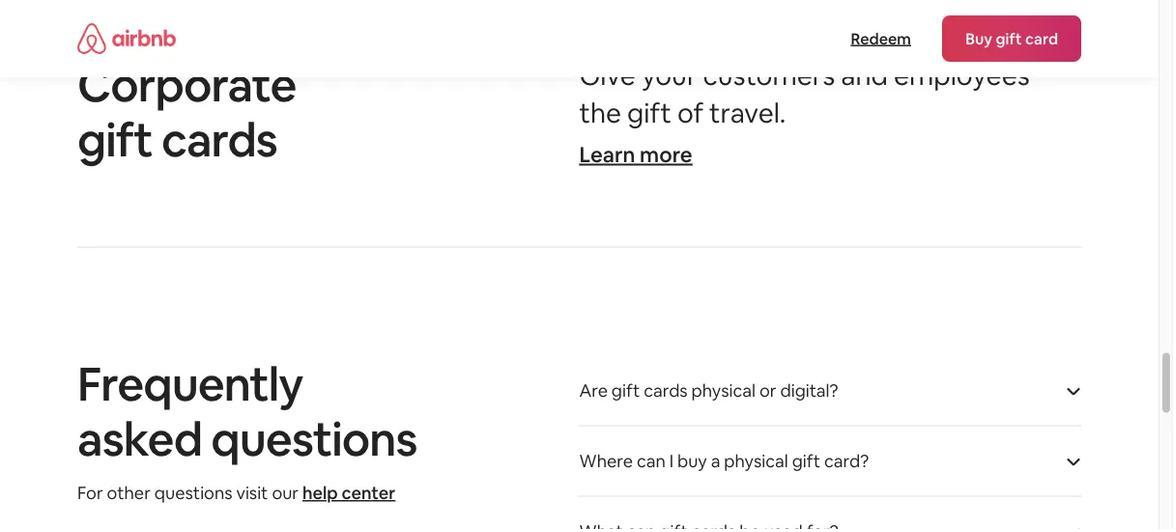 Task type: describe. For each thing, give the bounding box(es) containing it.
asked questions
[[77, 409, 417, 470]]

digital?
[[780, 379, 838, 402]]

visit
[[236, 482, 268, 505]]

buy
[[677, 450, 707, 473]]

physical inside dropdown button
[[692, 379, 756, 402]]

for
[[77, 482, 103, 505]]

are
[[579, 379, 608, 402]]

cards
[[644, 379, 688, 402]]

the
[[579, 95, 621, 131]]

customers
[[703, 57, 835, 93]]

corporate
[[77, 54, 296, 114]]

of travel.
[[677, 95, 786, 131]]

redeem
[[851, 29, 911, 48]]

frequently
[[77, 354, 303, 414]]

center
[[342, 482, 396, 505]]

other
[[107, 482, 151, 505]]

more
[[640, 141, 693, 168]]

learn
[[579, 141, 635, 168]]

and
[[841, 57, 888, 93]]

where
[[579, 450, 633, 473]]

are gift cards physical or digital?
[[579, 379, 838, 402]]

gift for can
[[792, 450, 821, 473]]



Task type: vqa. For each thing, say whether or not it's contained in the screenshot.
Reserve
no



Task type: locate. For each thing, give the bounding box(es) containing it.
a
[[711, 450, 720, 473]]

for other questions visit our help center
[[77, 482, 396, 505]]

where can i buy a physical gift card? button
[[579, 427, 1081, 496]]

card?
[[824, 450, 869, 473]]

corporate gift cards
[[77, 54, 296, 170]]

your
[[642, 57, 697, 93]]

1 vertical spatial physical
[[724, 450, 788, 473]]

learn more
[[579, 141, 693, 168]]

gift inside give your customers and employees the gift of travel.
[[627, 95, 671, 131]]

redeem link
[[841, 19, 921, 58]]

i
[[669, 450, 674, 473]]

or
[[760, 379, 776, 402]]

profile element
[[603, 0, 1081, 77]]

gift right are
[[612, 379, 640, 402]]

employees
[[894, 57, 1030, 93]]

gift left card?
[[792, 450, 821, 473]]

learn more link
[[579, 141, 693, 168]]

questions
[[154, 482, 232, 505]]

0 vertical spatial gift
[[627, 95, 671, 131]]

our
[[272, 482, 299, 505]]

physical
[[692, 379, 756, 402], [724, 450, 788, 473]]

gift for your
[[627, 95, 671, 131]]

1 vertical spatial gift
[[612, 379, 640, 402]]

2 vertical spatial gift
[[792, 450, 821, 473]]

gift
[[627, 95, 671, 131], [612, 379, 640, 402], [792, 450, 821, 473]]

gift cards
[[77, 110, 277, 170]]

frequently asked questions
[[77, 354, 417, 470]]

are gift cards physical or digital? button
[[579, 356, 1081, 426]]

gift inside dropdown button
[[792, 450, 821, 473]]

physical inside dropdown button
[[724, 450, 788, 473]]

give
[[579, 57, 636, 93]]

gift inside dropdown button
[[612, 379, 640, 402]]

0 vertical spatial physical
[[692, 379, 756, 402]]

help
[[303, 482, 338, 505]]

physical left or on the bottom right
[[692, 379, 756, 402]]

can
[[637, 450, 666, 473]]

gift down your
[[627, 95, 671, 131]]

help center link
[[303, 482, 396, 505]]

where can i buy a physical gift card?
[[579, 450, 869, 473]]

give your customers and employees the gift of travel.
[[579, 57, 1030, 131]]

physical right a
[[724, 450, 788, 473]]



